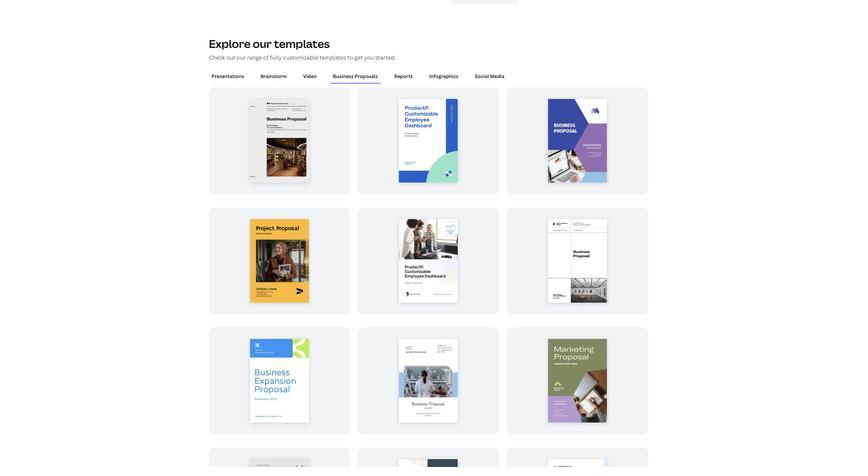 Task type: describe. For each thing, give the bounding box(es) containing it.
white and dark blue minimalist indie publishing company startup business proposal image
[[549, 219, 608, 303]]

blue casual corporate digital pharmacy business proposal image
[[399, 339, 459, 423]]

you
[[364, 54, 374, 61]]

explore our templates check out our range of fully customizable templates to get you started.
[[209, 36, 396, 61]]

general proposal in olive green lavender friendly dynamic style image
[[549, 339, 608, 423]]

social media
[[475, 73, 505, 79]]

blue and green casual corporate digital pharmacy startup business proposal image
[[250, 339, 309, 423]]

brainstorm button
[[258, 70, 290, 83]]

reports
[[395, 73, 413, 79]]

business
[[333, 73, 354, 79]]

fully
[[270, 54, 282, 61]]

reports button
[[392, 70, 416, 83]]

1 vertical spatial templates
[[320, 54, 347, 61]]

check
[[209, 54, 225, 61]]

media
[[491, 73, 505, 79]]

brainstorm
[[261, 73, 287, 79]]

range
[[247, 54, 262, 61]]

green casual corporate mental health service business proposal image
[[549, 459, 608, 467]]

video
[[304, 73, 317, 79]]

of
[[263, 54, 269, 61]]

get
[[355, 54, 363, 61]]

social
[[475, 73, 489, 79]]

business proposals
[[333, 73, 378, 79]]

presentations button
[[209, 70, 247, 83]]

infographics button
[[427, 70, 462, 83]]

out
[[227, 54, 236, 61]]

gray violet minimal modern business proposal image
[[250, 459, 309, 467]]

general proposal in yellow white professional gradient style image
[[250, 219, 309, 303]]



Task type: vqa. For each thing, say whether or not it's contained in the screenshot.
soft
no



Task type: locate. For each thing, give the bounding box(es) containing it.
green and purple professional gradient app development startup business proposal image
[[399, 219, 459, 303]]

to
[[348, 54, 353, 61]]

our up of at the left of the page
[[253, 36, 272, 51]]

black and gray minimalist indie publishing company business proposal image
[[250, 99, 309, 183]]

customizable
[[283, 54, 319, 61]]

1 horizontal spatial our
[[253, 36, 272, 51]]

blue and green casual corporate app development business proposal image
[[399, 99, 459, 183]]

social media button
[[473, 70, 508, 83]]

presentations
[[212, 73, 244, 79]]

templates left to
[[320, 54, 347, 61]]

templates up customizable
[[274, 36, 330, 51]]

proposals
[[355, 73, 378, 79]]

explore
[[209, 36, 251, 51]]

infographics
[[430, 73, 459, 79]]

general proposal in purple blue friendly dynamic style image
[[549, 99, 608, 183]]

templates
[[274, 36, 330, 51], [320, 54, 347, 61]]

business proposals button
[[331, 70, 381, 83]]

video button
[[301, 70, 320, 83]]

0 horizontal spatial our
[[237, 54, 246, 61]]

our
[[253, 36, 272, 51], [237, 54, 246, 61]]

1 vertical spatial our
[[237, 54, 246, 61]]

our right out
[[237, 54, 246, 61]]

blue orange project proposal image
[[399, 459, 459, 467]]

started.
[[376, 54, 396, 61]]

0 vertical spatial our
[[253, 36, 272, 51]]

0 vertical spatial templates
[[274, 36, 330, 51]]



